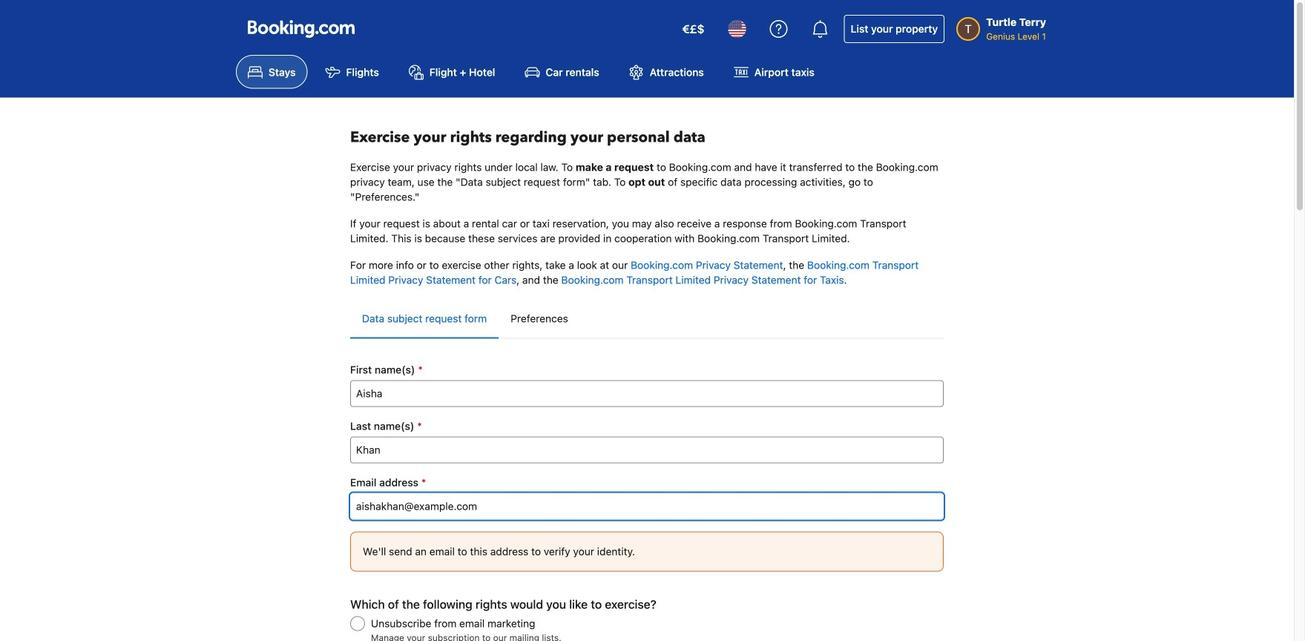 Task type: locate. For each thing, give the bounding box(es) containing it.
booking.com online hotel reservations image
[[248, 20, 355, 38]]

None email field
[[350, 493, 944, 520]]

tab list
[[350, 299, 944, 339]]

None field
[[350, 380, 944, 407], [350, 437, 944, 463], [350, 380, 944, 407], [350, 437, 944, 463]]



Task type: vqa. For each thing, say whether or not it's contained in the screenshot.
TAB LIST
yes



